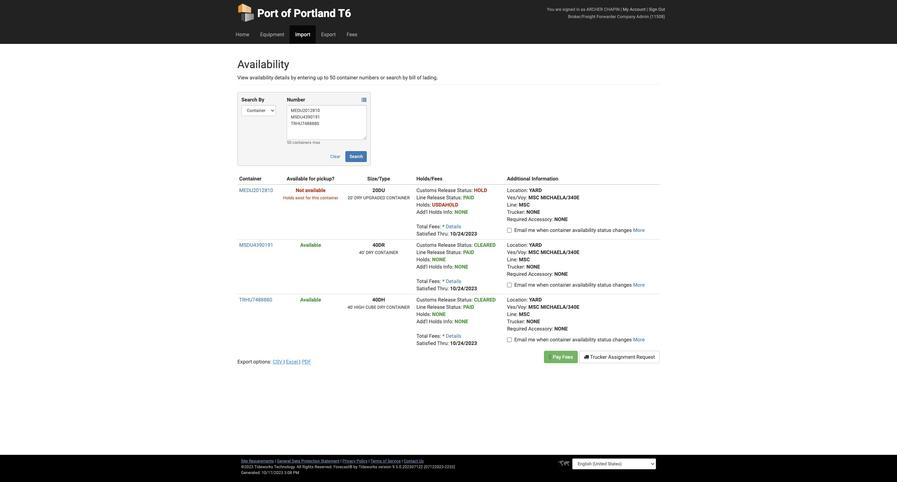 Task type: describe. For each thing, give the bounding box(es) containing it.
| left sign
[[647, 7, 648, 12]]

usd image
[[549, 354, 552, 360]]

location : yard ves/voy: msc michaela/340e line: msc trucker: none required accessory : none for 40dh
[[507, 297, 579, 332]]

paid for 20du
[[463, 195, 474, 200]]

forecast®
[[333, 465, 352, 469]]

changes for 40dr
[[613, 282, 632, 288]]

me for 20du
[[528, 227, 535, 233]]

container inside 40dr 40' dry container
[[375, 250, 398, 255]]

| up 'tideworks'
[[369, 459, 370, 464]]

info: for 40dh
[[443, 319, 453, 324]]

satisfied for 20du
[[416, 231, 436, 237]]

export button
[[316, 25, 341, 43]]

pm
[[293, 470, 299, 475]]

upgraded
[[363, 195, 385, 200]]

ves/voy: for 20du
[[507, 195, 527, 200]]

search button
[[346, 151, 367, 162]]

10/24/2023 for 40dr
[[450, 286, 477, 291]]

admin
[[636, 14, 649, 19]]

available for msdu4390191
[[300, 242, 321, 248]]

company
[[617, 14, 635, 19]]

fees: for 20du
[[429, 224, 441, 229]]

yard for 40dh
[[529, 297, 542, 303]]

numbers
[[359, 75, 379, 80]]

fees inside popup button
[[347, 32, 357, 37]]

site requirements link
[[241, 459, 274, 464]]

location : yard ves/voy: msc michaela/340e line: msc trucker: none required accessory : none for 40dr
[[507, 242, 579, 277]]

(07122023-
[[424, 465, 445, 469]]

holds for 40dr
[[429, 264, 442, 270]]

trucker: for 40dr
[[507, 264, 525, 270]]

data
[[292, 459, 300, 464]]

fees button
[[341, 25, 363, 43]]

none inside customs release status : hold line release status : paid holds: usdahold add'l holds info: none
[[455, 209, 468, 215]]

availability
[[237, 58, 289, 71]]

customs for 40dr
[[416, 242, 437, 248]]

port of portland t6 link
[[237, 0, 351, 25]]

medu2012810
[[239, 187, 273, 193]]

max
[[312, 140, 320, 145]]

export for export options: csv | excel | pdf
[[237, 359, 252, 365]]

customs release status : cleared line release status : paid holds: none add'l holds info: none for 40dr
[[416, 242, 496, 270]]

location for 20du
[[507, 187, 527, 193]]

| right csv
[[284, 359, 285, 365]]

up
[[317, 75, 323, 80]]

holds/fees
[[416, 176, 442, 182]]

customs release status : cleared line release status : paid holds: none add'l holds info: none for 40dh
[[416, 297, 496, 324]]

bill
[[409, 75, 416, 80]]

are
[[555, 7, 561, 12]]

site
[[241, 459, 248, 464]]

©2023 tideworks
[[241, 465, 273, 469]]

requirements
[[249, 459, 274, 464]]

0 horizontal spatial of
[[281, 7, 291, 20]]

of inside the site requirements | general data protection statement | privacy policy | terms of service | contact us ©2023 tideworks technology. all rights reserved. forecast® by tideworks version 9.5.0.202307122 (07122023-2235) generated: 10/17/2023 3:08 pm
[[383, 459, 387, 464]]

more link for 40dr
[[633, 282, 645, 288]]

availability for 40dr
[[572, 282, 596, 288]]

paid for 40dh
[[463, 304, 474, 310]]

holds for 40dh
[[429, 319, 442, 324]]

email for 40dh
[[514, 337, 527, 343]]

technology.
[[274, 465, 296, 469]]

exist
[[295, 195, 304, 200]]

available for trhu7488880
[[300, 297, 321, 303]]

port
[[257, 7, 278, 20]]

trucker assignment request button
[[579, 351, 660, 363]]

email me when container availability status changes more for 20du
[[514, 227, 645, 233]]

50 containers max
[[287, 140, 320, 145]]

thru: for 40dr
[[437, 286, 449, 291]]

info: for 40dr
[[443, 264, 453, 270]]

* for 20du
[[442, 224, 445, 229]]

fees: for 40dr
[[429, 278, 441, 284]]

| left pdf link
[[299, 359, 300, 365]]

add'l for 40dr
[[416, 264, 428, 270]]

add'l for 20du
[[416, 209, 428, 215]]

add'l for 40dh
[[416, 319, 428, 324]]

options:
[[253, 359, 271, 365]]

line for 40dr
[[416, 249, 426, 255]]

clear button
[[326, 151, 344, 162]]

more for 40dr
[[633, 282, 645, 288]]

pdf link
[[302, 359, 311, 365]]

terms
[[370, 459, 382, 464]]

request
[[636, 354, 655, 360]]

protection
[[301, 459, 320, 464]]

line for 20du
[[416, 195, 426, 200]]

pay fees button
[[544, 351, 578, 363]]

available for pickup?
[[287, 176, 334, 182]]

0 vertical spatial 50
[[330, 75, 335, 80]]

yard for 20du
[[529, 187, 542, 193]]

account
[[630, 7, 646, 12]]

details for 40dh
[[446, 333, 461, 339]]

port of portland t6
[[257, 7, 351, 20]]

customs release status : hold line release status : paid holds: usdahold add'l holds info: none
[[416, 187, 487, 215]]

size/type
[[367, 176, 390, 182]]

total for 40dr
[[416, 278, 428, 284]]

general data protection statement link
[[277, 459, 340, 464]]

lading.
[[423, 75, 438, 80]]

customs for 40dh
[[416, 297, 437, 303]]

email for 40dr
[[514, 282, 527, 288]]

cube
[[366, 305, 376, 310]]

satisfied for 40dr
[[416, 286, 436, 291]]

cleared for 40dh
[[474, 297, 496, 303]]

clear
[[330, 154, 340, 159]]

status for 40dr
[[597, 282, 611, 288]]

available
[[305, 187, 325, 193]]

hold
[[474, 187, 487, 193]]

trucker: for 20du
[[507, 209, 525, 215]]

chapin
[[604, 7, 620, 12]]

changes for 40dh
[[613, 337, 632, 343]]

export options: csv | excel | pdf
[[237, 359, 311, 365]]

excel link
[[286, 359, 299, 365]]

paid for 40dr
[[463, 249, 474, 255]]

status for 20du
[[597, 227, 611, 233]]

cleared for 40dr
[[474, 242, 496, 248]]

version
[[378, 465, 391, 469]]

as
[[581, 7, 585, 12]]

details for 40dr
[[446, 278, 461, 284]]

availability for 40dh
[[572, 337, 596, 343]]

container inside not available holds exist for this container
[[320, 195, 338, 200]]

entering
[[297, 75, 316, 80]]

forwarder
[[597, 14, 616, 19]]

my account link
[[623, 7, 646, 12]]

home button
[[230, 25, 255, 43]]

accessory for 40dr
[[528, 271, 552, 277]]

michaela/340e for 20du
[[541, 195, 579, 200]]

info: for 20du
[[443, 209, 453, 215]]

high
[[354, 305, 364, 310]]

dry inside 40dh 40' high cube dry container
[[377, 305, 385, 310]]

| left 'my'
[[621, 7, 622, 12]]

satisfied for 40dh
[[416, 340, 436, 346]]

export for export
[[321, 32, 336, 37]]

trhu7488880
[[239, 297, 272, 303]]

terms of service link
[[370, 459, 401, 464]]

| up "9.5.0.202307122"
[[402, 459, 403, 464]]

privacy
[[343, 459, 356, 464]]

home
[[236, 32, 249, 37]]

privacy policy link
[[343, 459, 368, 464]]

pay
[[553, 354, 561, 360]]

out
[[658, 7, 665, 12]]

details
[[275, 75, 290, 80]]

by inside the site requirements | general data protection statement | privacy policy | terms of service | contact us ©2023 tideworks technology. all rights reserved. forecast® by tideworks version 9.5.0.202307122 (07122023-2235) generated: 10/17/2023 3:08 pm
[[353, 465, 358, 469]]

accessory for 40dh
[[528, 326, 552, 332]]

by
[[259, 97, 264, 103]]

broker/freight
[[568, 14, 596, 19]]

ves/voy: for 40dh
[[507, 304, 527, 310]]

search by
[[241, 97, 264, 103]]

service
[[388, 459, 401, 464]]

20du
[[372, 187, 385, 193]]

pickup?
[[317, 176, 334, 182]]

total fees: * details satisfied thru: 10/24/2023 for 40dr
[[416, 278, 477, 291]]

details for 20du
[[446, 224, 461, 229]]

msdu4390191
[[239, 242, 273, 248]]

line: for 20du
[[507, 202, 518, 208]]



Task type: vqa. For each thing, say whether or not it's contained in the screenshot.


Task type: locate. For each thing, give the bounding box(es) containing it.
show list image
[[361, 98, 367, 103]]

20du 20' dry upgraded container
[[348, 187, 410, 200]]

3 me from the top
[[528, 337, 535, 343]]

of up version
[[383, 459, 387, 464]]

thru: for 20du
[[437, 231, 449, 237]]

3 total fees: * details satisfied thru: 10/24/2023 from the top
[[416, 333, 477, 346]]

container for 40dr
[[550, 282, 571, 288]]

2 status from the top
[[597, 282, 611, 288]]

dry down 40dr
[[366, 250, 374, 255]]

location
[[507, 187, 527, 193], [507, 242, 527, 248], [507, 297, 527, 303]]

1 vertical spatial search
[[350, 154, 363, 159]]

when for 40dr
[[536, 282, 549, 288]]

3 status from the top
[[597, 337, 611, 343]]

customs inside customs release status : hold line release status : paid holds: usdahold add'l holds info: none
[[416, 187, 437, 193]]

export left fees popup button
[[321, 32, 336, 37]]

trucker
[[590, 354, 607, 360]]

dry down 40dh
[[377, 305, 385, 310]]

michaela/340e for 40dh
[[541, 304, 579, 310]]

more
[[633, 227, 645, 233], [633, 282, 645, 288], [633, 337, 645, 343]]

0 vertical spatial more
[[633, 227, 645, 233]]

more for 40dh
[[633, 337, 645, 343]]

0 horizontal spatial search
[[241, 97, 257, 103]]

me
[[528, 227, 535, 233], [528, 282, 535, 288], [528, 337, 535, 343]]

2 fees: from the top
[[429, 278, 441, 284]]

dry inside 40dr 40' dry container
[[366, 250, 374, 255]]

search right clear button
[[350, 154, 363, 159]]

yard for 40dr
[[529, 242, 542, 248]]

available
[[287, 176, 308, 182], [300, 242, 321, 248], [300, 297, 321, 303]]

more link for 40dh
[[633, 337, 645, 343]]

1 holds: from the top
[[416, 202, 431, 208]]

additional information
[[507, 176, 558, 182]]

3 email from the top
[[514, 337, 527, 343]]

more link for 20du
[[633, 227, 645, 233]]

by
[[291, 75, 296, 80], [403, 75, 408, 80], [353, 465, 358, 469]]

2 add'l from the top
[[416, 264, 428, 270]]

1 line from the top
[[416, 195, 426, 200]]

3 thru: from the top
[[437, 340, 449, 346]]

dry for 20du
[[354, 195, 362, 200]]

2 vertical spatial details link
[[446, 333, 461, 339]]

3 email me when container availability status changes more from the top
[[514, 337, 645, 343]]

you
[[547, 7, 554, 12]]

3 holds: from the top
[[416, 311, 431, 317]]

1 vertical spatial satisfied
[[416, 286, 436, 291]]

1 vertical spatial fees
[[562, 354, 573, 360]]

0 vertical spatial ves/voy:
[[507, 195, 527, 200]]

| left general
[[275, 459, 276, 464]]

me for 40dr
[[528, 282, 535, 288]]

3 trucker: from the top
[[507, 319, 525, 324]]

3 * from the top
[[442, 333, 445, 339]]

thru:
[[437, 231, 449, 237], [437, 286, 449, 291], [437, 340, 449, 346]]

0 vertical spatial container
[[386, 195, 410, 200]]

2 vertical spatial paid
[[463, 304, 474, 310]]

3 paid from the top
[[463, 304, 474, 310]]

1 vertical spatial 10/24/2023
[[450, 286, 477, 291]]

t6
[[338, 7, 351, 20]]

fees right pay
[[562, 354, 573, 360]]

fees inside button
[[562, 354, 573, 360]]

0 vertical spatial customs
[[416, 187, 437, 193]]

line: for 40dr
[[507, 257, 518, 262]]

2 location : yard ves/voy: msc michaela/340e line: msc trucker: none required accessory : none from the top
[[507, 242, 579, 277]]

0 vertical spatial info:
[[443, 209, 453, 215]]

satisfied
[[416, 231, 436, 237], [416, 286, 436, 291], [416, 340, 436, 346]]

1 changes from the top
[[613, 227, 632, 233]]

location : yard ves/voy: msc michaela/340e line: msc trucker: none required accessory : none
[[507, 187, 579, 222], [507, 242, 579, 277], [507, 297, 579, 332]]

1 vertical spatial changes
[[613, 282, 632, 288]]

container down 40dr
[[375, 250, 398, 255]]

holds inside not available holds exist for this container
[[283, 195, 294, 200]]

0 vertical spatial michaela/340e
[[541, 195, 579, 200]]

total fees: * details satisfied thru: 10/24/2023 for 40dh
[[416, 333, 477, 346]]

0 horizontal spatial dry
[[354, 195, 362, 200]]

0 vertical spatial trucker:
[[507, 209, 525, 215]]

1 vertical spatial total fees: * details satisfied thru: 10/24/2023
[[416, 278, 477, 291]]

3:08
[[284, 470, 292, 475]]

1 horizontal spatial 50
[[330, 75, 335, 80]]

view availability details by entering up to 50 container numbers or search by bill of lading.
[[237, 75, 438, 80]]

view
[[237, 75, 248, 80]]

2 vertical spatial fees:
[[429, 333, 441, 339]]

40' for 40dh
[[348, 305, 353, 310]]

container
[[239, 176, 261, 182]]

2 horizontal spatial by
[[403, 75, 408, 80]]

3 info: from the top
[[443, 319, 453, 324]]

1 horizontal spatial fees
[[562, 354, 573, 360]]

dry inside 20du 20' dry upgraded container
[[354, 195, 362, 200]]

details link for 40dh
[[446, 333, 461, 339]]

1 customs release status : cleared line release status : paid holds: none add'l holds info: none from the top
[[416, 242, 496, 270]]

1 yard from the top
[[529, 187, 542, 193]]

us
[[419, 459, 424, 464]]

None checkbox
[[507, 283, 512, 287], [507, 337, 512, 342], [507, 283, 512, 287], [507, 337, 512, 342]]

search inside 'button'
[[350, 154, 363, 159]]

0 vertical spatial available
[[287, 176, 308, 182]]

2 vertical spatial satisfied
[[416, 340, 436, 346]]

1 horizontal spatial by
[[353, 465, 358, 469]]

1 vertical spatial info:
[[443, 264, 453, 270]]

2 * from the top
[[442, 278, 445, 284]]

50 right to
[[330, 75, 335, 80]]

search for search by
[[241, 97, 257, 103]]

email for 20du
[[514, 227, 527, 233]]

0 vertical spatial of
[[281, 7, 291, 20]]

2 vertical spatial info:
[[443, 319, 453, 324]]

2 vertical spatial add'l
[[416, 319, 428, 324]]

3 details link from the top
[[446, 333, 461, 339]]

1 vertical spatial container
[[375, 250, 398, 255]]

email me when container availability status changes more for 40dr
[[514, 282, 645, 288]]

export inside popup button
[[321, 32, 336, 37]]

1 * from the top
[[442, 224, 445, 229]]

1 location : yard ves/voy: msc michaela/340e line: msc trucker: none required accessory : none from the top
[[507, 187, 579, 222]]

3 location from the top
[[507, 297, 527, 303]]

0 vertical spatial for
[[309, 176, 315, 182]]

2 vertical spatial available
[[300, 297, 321, 303]]

customs for 20du
[[416, 187, 437, 193]]

1 horizontal spatial of
[[383, 459, 387, 464]]

3 more link from the top
[[633, 337, 645, 343]]

not available holds exist for this container
[[283, 187, 338, 200]]

trucker: for 40dh
[[507, 319, 525, 324]]

0 vertical spatial details link
[[446, 224, 461, 229]]

required for 40dr
[[507, 271, 527, 277]]

export
[[321, 32, 336, 37], [237, 359, 252, 365]]

* for 40dh
[[442, 333, 445, 339]]

by left bill
[[403, 75, 408, 80]]

2 location from the top
[[507, 242, 527, 248]]

3 customs from the top
[[416, 297, 437, 303]]

40dh 40' high cube dry container
[[348, 297, 410, 310]]

details link for 40dr
[[446, 278, 461, 284]]

1 paid from the top
[[463, 195, 474, 200]]

csv
[[273, 359, 282, 365]]

2 me from the top
[[528, 282, 535, 288]]

assignment
[[608, 354, 635, 360]]

holds
[[283, 195, 294, 200], [429, 209, 442, 215], [429, 264, 442, 270], [429, 319, 442, 324]]

2 vertical spatial 10/24/2023
[[450, 340, 477, 346]]

none
[[455, 209, 468, 215], [526, 209, 540, 215], [554, 216, 568, 222], [432, 257, 446, 262], [455, 264, 468, 270], [526, 264, 540, 270], [554, 271, 568, 277], [432, 311, 446, 317], [455, 319, 468, 324], [526, 319, 540, 324], [554, 326, 568, 332]]

2 vertical spatial total fees: * details satisfied thru: 10/24/2023
[[416, 333, 477, 346]]

container right cube
[[386, 305, 410, 310]]

more link
[[633, 227, 645, 233], [633, 282, 645, 288], [633, 337, 645, 343]]

for up available
[[309, 176, 315, 182]]

in
[[576, 7, 580, 12]]

by right details
[[291, 75, 296, 80]]

my
[[623, 7, 629, 12]]

availability
[[250, 75, 273, 80], [572, 227, 596, 233], [572, 282, 596, 288], [572, 337, 596, 343]]

Number text field
[[287, 105, 367, 140]]

contact us link
[[404, 459, 424, 464]]

info:
[[443, 209, 453, 215], [443, 264, 453, 270], [443, 319, 453, 324]]

holds: for 40dr
[[416, 257, 431, 262]]

holds inside customs release status : hold line release status : paid holds: usdahold add'l holds info: none
[[429, 209, 442, 215]]

by down 'privacy policy' link
[[353, 465, 358, 469]]

information
[[532, 176, 558, 182]]

1 michaela/340e from the top
[[541, 195, 579, 200]]

add'l
[[416, 209, 428, 215], [416, 264, 428, 270], [416, 319, 428, 324]]

*
[[442, 224, 445, 229], [442, 278, 445, 284], [442, 333, 445, 339]]

1 total fees: * details satisfied thru: 10/24/2023 from the top
[[416, 224, 477, 237]]

2 info: from the top
[[443, 264, 453, 270]]

0 vertical spatial more link
[[633, 227, 645, 233]]

1 when from the top
[[536, 227, 549, 233]]

total for 40dh
[[416, 333, 428, 339]]

1 vertical spatial ves/voy:
[[507, 249, 527, 255]]

line: for 40dh
[[507, 311, 518, 317]]

0 vertical spatial satisfied
[[416, 231, 436, 237]]

0 vertical spatial export
[[321, 32, 336, 37]]

0 vertical spatial customs release status : cleared line release status : paid holds: none add'l holds info: none
[[416, 242, 496, 270]]

location for 40dr
[[507, 242, 527, 248]]

1 vertical spatial email me when container availability status changes more
[[514, 282, 645, 288]]

0 vertical spatial total
[[416, 224, 428, 229]]

container for 40dh
[[550, 337, 571, 343]]

2 vertical spatial dry
[[377, 305, 385, 310]]

2 vertical spatial me
[[528, 337, 535, 343]]

required for 40dh
[[507, 326, 527, 332]]

portland
[[294, 7, 336, 20]]

1 cleared from the top
[[474, 242, 496, 248]]

search left by
[[241, 97, 257, 103]]

2 total fees: * details satisfied thru: 10/24/2023 from the top
[[416, 278, 477, 291]]

2 michaela/340e from the top
[[541, 249, 579, 255]]

holds: for 40dh
[[416, 311, 431, 317]]

when
[[536, 227, 549, 233], [536, 282, 549, 288], [536, 337, 549, 343]]

0 vertical spatial search
[[241, 97, 257, 103]]

2 email from the top
[[514, 282, 527, 288]]

for inside not available holds exist for this container
[[306, 195, 311, 200]]

2 vertical spatial yard
[[529, 297, 542, 303]]

1 add'l from the top
[[416, 209, 428, 215]]

total fees: * details satisfied thru: 10/24/2023 for 20du
[[416, 224, 477, 237]]

2 line: from the top
[[507, 257, 518, 262]]

2 vertical spatial details
[[446, 333, 461, 339]]

1 accessory from the top
[[528, 216, 552, 222]]

container right upgraded in the top of the page
[[386, 195, 410, 200]]

2 10/24/2023 from the top
[[450, 286, 477, 291]]

0 vertical spatial me
[[528, 227, 535, 233]]

2 vertical spatial customs
[[416, 297, 437, 303]]

2 thru: from the top
[[437, 286, 449, 291]]

1 vertical spatial 50
[[287, 140, 291, 145]]

michaela/340e
[[541, 195, 579, 200], [541, 249, 579, 255], [541, 304, 579, 310]]

0 vertical spatial line
[[416, 195, 426, 200]]

1 location from the top
[[507, 187, 527, 193]]

3 add'l from the top
[[416, 319, 428, 324]]

1 vertical spatial of
[[417, 75, 422, 80]]

2235)
[[445, 465, 455, 469]]

3 when from the top
[[536, 337, 549, 343]]

location for 40dh
[[507, 297, 527, 303]]

fees: for 40dh
[[429, 333, 441, 339]]

status
[[597, 227, 611, 233], [597, 282, 611, 288], [597, 337, 611, 343]]

0 horizontal spatial fees
[[347, 32, 357, 37]]

for left "this"
[[306, 195, 311, 200]]

changes for 20du
[[613, 227, 632, 233]]

info: inside customs release status : hold line release status : paid holds: usdahold add'l holds info: none
[[443, 209, 453, 215]]

you are signed in as archer chapin | my account | sign out broker/freight forwarder company admin (11508)
[[547, 7, 665, 19]]

containers
[[292, 140, 311, 145]]

reserved.
[[315, 465, 332, 469]]

total for 20du
[[416, 224, 428, 229]]

2 vertical spatial total
[[416, 333, 428, 339]]

import
[[295, 32, 310, 37]]

3 satisfied from the top
[[416, 340, 436, 346]]

2 total from the top
[[416, 278, 428, 284]]

2 vertical spatial thru:
[[437, 340, 449, 346]]

3 michaela/340e from the top
[[541, 304, 579, 310]]

3 fees: from the top
[[429, 333, 441, 339]]

pdf
[[302, 359, 311, 365]]

status
[[457, 187, 472, 193], [446, 195, 461, 200], [457, 242, 472, 248], [446, 249, 461, 255], [457, 297, 472, 303], [446, 304, 461, 310]]

2 more link from the top
[[633, 282, 645, 288]]

2 line from the top
[[416, 249, 426, 255]]

container for 20du
[[550, 227, 571, 233]]

required
[[507, 216, 527, 222], [507, 271, 527, 277], [507, 326, 527, 332]]

add'l inside customs release status : hold line release status : paid holds: usdahold add'l holds info: none
[[416, 209, 428, 215]]

to
[[324, 75, 328, 80]]

2 vertical spatial ves/voy:
[[507, 304, 527, 310]]

3 details from the top
[[446, 333, 461, 339]]

location : yard ves/voy: msc michaela/340e line: msc trucker: none required accessory : none for 20du
[[507, 187, 579, 222]]

2 vertical spatial more link
[[633, 337, 645, 343]]

* for 40dr
[[442, 278, 445, 284]]

0 vertical spatial 10/24/2023
[[450, 231, 477, 237]]

2 vertical spatial when
[[536, 337, 549, 343]]

0 vertical spatial add'l
[[416, 209, 428, 215]]

1 info: from the top
[[443, 209, 453, 215]]

3 location : yard ves/voy: msc michaela/340e line: msc trucker: none required accessory : none from the top
[[507, 297, 579, 332]]

3 ves/voy: from the top
[[507, 304, 527, 310]]

2 trucker: from the top
[[507, 264, 525, 270]]

details link
[[446, 224, 461, 229], [446, 278, 461, 284], [446, 333, 461, 339]]

generated:
[[241, 470, 261, 475]]

signed
[[562, 7, 575, 12]]

2 satisfied from the top
[[416, 286, 436, 291]]

when for 40dh
[[536, 337, 549, 343]]

|
[[621, 7, 622, 12], [647, 7, 648, 12], [284, 359, 285, 365], [299, 359, 300, 365], [275, 459, 276, 464], [341, 459, 342, 464], [369, 459, 370, 464], [402, 459, 403, 464]]

customs release status : cleared line release status : paid holds: none add'l holds info: none
[[416, 242, 496, 270], [416, 297, 496, 324]]

2 holds: from the top
[[416, 257, 431, 262]]

None checkbox
[[507, 228, 512, 233]]

all
[[297, 465, 301, 469]]

2 more from the top
[[633, 282, 645, 288]]

truck image
[[584, 354, 589, 360]]

when for 20du
[[536, 227, 549, 233]]

1 satisfied from the top
[[416, 231, 436, 237]]

2 vertical spatial holds:
[[416, 311, 431, 317]]

1 vertical spatial location
[[507, 242, 527, 248]]

line inside customs release status : hold line release status : paid holds: usdahold add'l holds info: none
[[416, 195, 426, 200]]

3 accessory from the top
[[528, 326, 552, 332]]

0 vertical spatial accessory
[[528, 216, 552, 222]]

pay fees
[[552, 354, 573, 360]]

1 required from the top
[[507, 216, 527, 222]]

1 email me when container availability status changes more from the top
[[514, 227, 645, 233]]

1 line: from the top
[[507, 202, 518, 208]]

2 vertical spatial email me when container availability status changes more
[[514, 337, 645, 343]]

3 more from the top
[[633, 337, 645, 343]]

of right port
[[281, 7, 291, 20]]

holds: for 20du
[[416, 202, 431, 208]]

search for search
[[350, 154, 363, 159]]

dry
[[354, 195, 362, 200], [366, 250, 374, 255], [377, 305, 385, 310]]

0 vertical spatial cleared
[[474, 242, 496, 248]]

2 ves/voy: from the top
[[507, 249, 527, 255]]

50 left containers
[[287, 140, 291, 145]]

1 10/24/2023 from the top
[[450, 231, 477, 237]]

1 more from the top
[[633, 227, 645, 233]]

2 details from the top
[[446, 278, 461, 284]]

csv link
[[273, 359, 284, 365]]

0 vertical spatial line:
[[507, 202, 518, 208]]

3 total from the top
[[416, 333, 428, 339]]

release
[[438, 187, 456, 193], [427, 195, 445, 200], [438, 242, 456, 248], [427, 249, 445, 255], [438, 297, 456, 303], [427, 304, 445, 310]]

import button
[[290, 25, 316, 43]]

holds for 20du
[[429, 209, 442, 215]]

email me when container availability status changes more
[[514, 227, 645, 233], [514, 282, 645, 288], [514, 337, 645, 343]]

equipment
[[260, 32, 284, 37]]

1 ves/voy: from the top
[[507, 195, 527, 200]]

0 vertical spatial *
[[442, 224, 445, 229]]

2 vertical spatial changes
[[613, 337, 632, 343]]

40' inside 40dh 40' high cube dry container
[[348, 305, 353, 310]]

0 vertical spatial when
[[536, 227, 549, 233]]

dry right 20'
[[354, 195, 362, 200]]

0 vertical spatial 40'
[[359, 250, 365, 255]]

1 horizontal spatial 40'
[[359, 250, 365, 255]]

10/24/2023 for 20du
[[450, 231, 477, 237]]

1 me from the top
[[528, 227, 535, 233]]

0 vertical spatial holds:
[[416, 202, 431, 208]]

sign
[[649, 7, 657, 12]]

0 vertical spatial location
[[507, 187, 527, 193]]

container inside 20du 20' dry upgraded container
[[386, 195, 410, 200]]

of right bill
[[417, 75, 422, 80]]

2 vertical spatial line
[[416, 304, 426, 310]]

40' inside 40dr 40' dry container
[[359, 250, 365, 255]]

holds: inside customs release status : hold line release status : paid holds: usdahold add'l holds info: none
[[416, 202, 431, 208]]

status for 40dh
[[597, 337, 611, 343]]

required for 20du
[[507, 216, 527, 222]]

1 customs from the top
[[416, 187, 437, 193]]

fees down t6
[[347, 32, 357, 37]]

statement
[[321, 459, 340, 464]]

1 vertical spatial more
[[633, 282, 645, 288]]

3 required from the top
[[507, 326, 527, 332]]

1 trucker: from the top
[[507, 209, 525, 215]]

2 paid from the top
[[463, 249, 474, 255]]

0 horizontal spatial export
[[237, 359, 252, 365]]

2 accessory from the top
[[528, 271, 552, 277]]

1 vertical spatial line:
[[507, 257, 518, 262]]

2 yard from the top
[[529, 242, 542, 248]]

line for 40dh
[[416, 304, 426, 310]]

3 line: from the top
[[507, 311, 518, 317]]

1 details from the top
[[446, 224, 461, 229]]

| up forecast®
[[341, 459, 342, 464]]

container inside 40dh 40' high cube dry container
[[386, 305, 410, 310]]

0 vertical spatial yard
[[529, 187, 542, 193]]

more for 20du
[[633, 227, 645, 233]]

1 vertical spatial fees:
[[429, 278, 441, 284]]

3 10/24/2023 from the top
[[450, 340, 477, 346]]

0 vertical spatial required
[[507, 216, 527, 222]]

2 cleared from the top
[[474, 297, 496, 303]]

2 vertical spatial trucker:
[[507, 319, 525, 324]]

1 thru: from the top
[[437, 231, 449, 237]]

1 vertical spatial required
[[507, 271, 527, 277]]

1 more link from the top
[[633, 227, 645, 233]]

1 vertical spatial cleared
[[474, 297, 496, 303]]

equipment button
[[255, 25, 290, 43]]

1 vertical spatial paid
[[463, 249, 474, 255]]

msdu4390191 link
[[239, 242, 273, 248]]

:
[[472, 187, 473, 193], [527, 187, 528, 193], [461, 195, 462, 200], [552, 216, 553, 222], [472, 242, 473, 248], [527, 242, 528, 248], [461, 249, 462, 255], [552, 271, 553, 277], [472, 297, 473, 303], [527, 297, 528, 303], [461, 304, 462, 310], [552, 326, 553, 332]]

0 horizontal spatial by
[[291, 75, 296, 80]]

number
[[287, 97, 305, 103]]

line
[[416, 195, 426, 200], [416, 249, 426, 255], [416, 304, 426, 310]]

3 changes from the top
[[613, 337, 632, 343]]

1 vertical spatial add'l
[[416, 264, 428, 270]]

this
[[312, 195, 319, 200]]

dry for 40dr
[[366, 250, 374, 255]]

1 vertical spatial line
[[416, 249, 426, 255]]

accessory for 20du
[[528, 216, 552, 222]]

2 vertical spatial location : yard ves/voy: msc michaela/340e line: msc trucker: none required accessory : none
[[507, 297, 579, 332]]

3 yard from the top
[[529, 297, 542, 303]]

1 total from the top
[[416, 224, 428, 229]]

2 email me when container availability status changes more from the top
[[514, 282, 645, 288]]

fees:
[[429, 224, 441, 229], [429, 278, 441, 284], [429, 333, 441, 339]]

40dr
[[372, 242, 385, 248]]

1 vertical spatial total
[[416, 278, 428, 284]]

2 customs from the top
[[416, 242, 437, 248]]

availability for 20du
[[572, 227, 596, 233]]

2 vertical spatial container
[[386, 305, 410, 310]]

0 vertical spatial email
[[514, 227, 527, 233]]

40'
[[359, 250, 365, 255], [348, 305, 353, 310]]

1 details link from the top
[[446, 224, 461, 229]]

ves/voy: for 40dr
[[507, 249, 527, 255]]

1 email from the top
[[514, 227, 527, 233]]

2 changes from the top
[[613, 282, 632, 288]]

1 vertical spatial michaela/340e
[[541, 249, 579, 255]]

2 when from the top
[[536, 282, 549, 288]]

1 fees: from the top
[[429, 224, 441, 229]]

0 vertical spatial changes
[[613, 227, 632, 233]]

details link for 20du
[[446, 224, 461, 229]]

thru: for 40dh
[[437, 340, 449, 346]]

email me when container availability status changes more for 40dh
[[514, 337, 645, 343]]

2 details link from the top
[[446, 278, 461, 284]]

3 line from the top
[[416, 304, 426, 310]]

1 vertical spatial for
[[306, 195, 311, 200]]

2 vertical spatial location
[[507, 297, 527, 303]]

paid inside customs release status : hold line release status : paid holds: usdahold add'l holds info: none
[[463, 195, 474, 200]]

9.5.0.202307122
[[392, 465, 423, 469]]

2 required from the top
[[507, 271, 527, 277]]

1 vertical spatial available
[[300, 242, 321, 248]]

michaela/340e for 40dr
[[541, 249, 579, 255]]

1 horizontal spatial dry
[[366, 250, 374, 255]]

40' for 40dr
[[359, 250, 365, 255]]

2 customs release status : cleared line release status : paid holds: none add'l holds info: none from the top
[[416, 297, 496, 324]]

1 status from the top
[[597, 227, 611, 233]]

2 vertical spatial required
[[507, 326, 527, 332]]

tideworks
[[359, 465, 377, 469]]

0 vertical spatial location : yard ves/voy: msc michaela/340e line: msc trucker: none required accessory : none
[[507, 187, 579, 222]]

0 vertical spatial total fees: * details satisfied thru: 10/24/2023
[[416, 224, 477, 237]]

export left options:
[[237, 359, 252, 365]]



